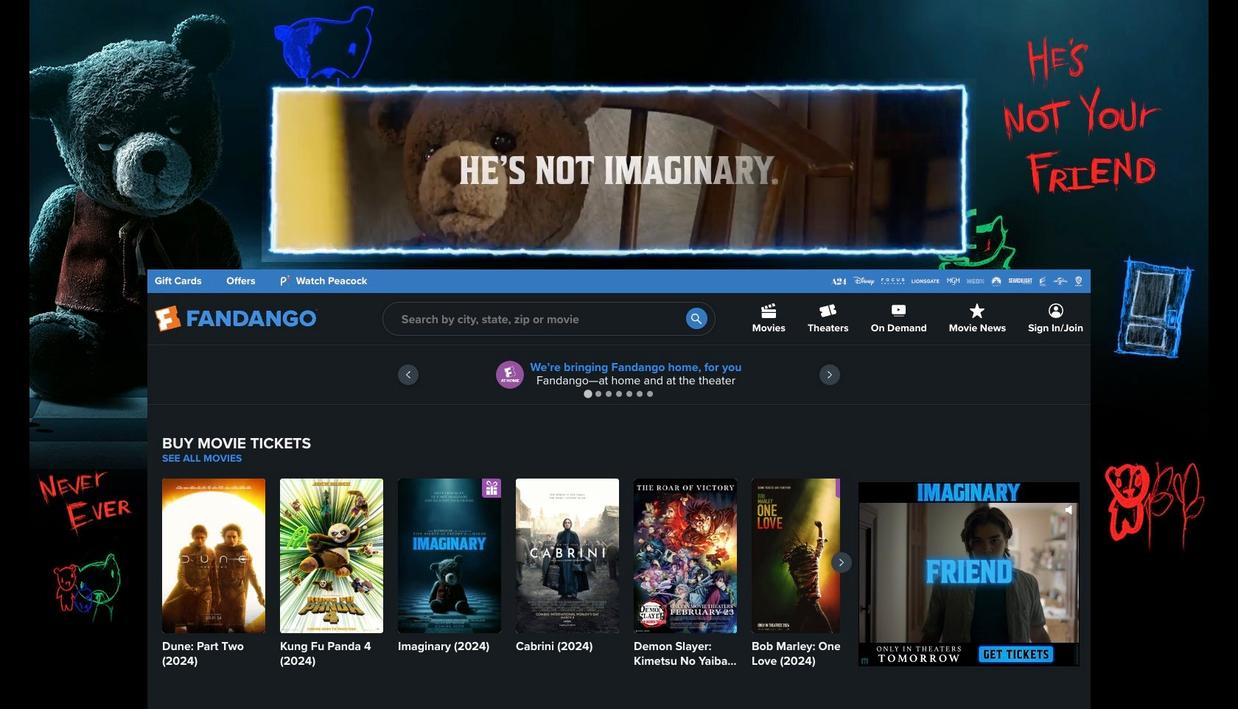 Task type: locate. For each thing, give the bounding box(es) containing it.
region
[[147, 346, 1091, 405], [162, 479, 855, 672]]

imaginary (2024) poster image
[[398, 479, 501, 634]]

1 horizontal spatial gift box white image
[[836, 479, 855, 498]]

gift box white image for bob marley: one love (2024) poster image
[[836, 479, 855, 498]]

gift box white image
[[482, 479, 501, 498], [836, 479, 855, 498]]

0 horizontal spatial gift box white image
[[482, 479, 501, 498]]

gift box white image for imaginary (2024) poster "image"
[[482, 479, 501, 498]]

2 gift box white image from the left
[[836, 479, 855, 498]]

select a slide to show tab list
[[147, 388, 1091, 399]]

cabrini (2024) poster image
[[516, 479, 619, 634]]

offer icon image
[[496, 361, 524, 389]]

advertisement element
[[262, 78, 977, 262], [859, 483, 1080, 667]]

1 vertical spatial region
[[162, 479, 855, 672]]

None search field
[[382, 302, 715, 336]]

1 gift box white image from the left
[[482, 479, 501, 498]]



Task type: vqa. For each thing, say whether or not it's contained in the screenshot.
Search by city, state, zip or movie text field at the top of the page
yes



Task type: describe. For each thing, give the bounding box(es) containing it.
Search by city, state, zip or movie text field
[[382, 302, 715, 336]]

dune: part two (2024) poster image
[[162, 479, 265, 634]]

0 vertical spatial region
[[147, 346, 1091, 405]]

0 vertical spatial advertisement element
[[262, 78, 977, 262]]

kung fu panda 4 (2024) poster image
[[280, 479, 383, 634]]

demon slayer: kimetsu no yaiba - to the hashira training (2024) poster image
[[634, 479, 737, 634]]

1 vertical spatial advertisement element
[[859, 483, 1080, 667]]

bob marley: one love (2024) poster image
[[752, 479, 855, 634]]



